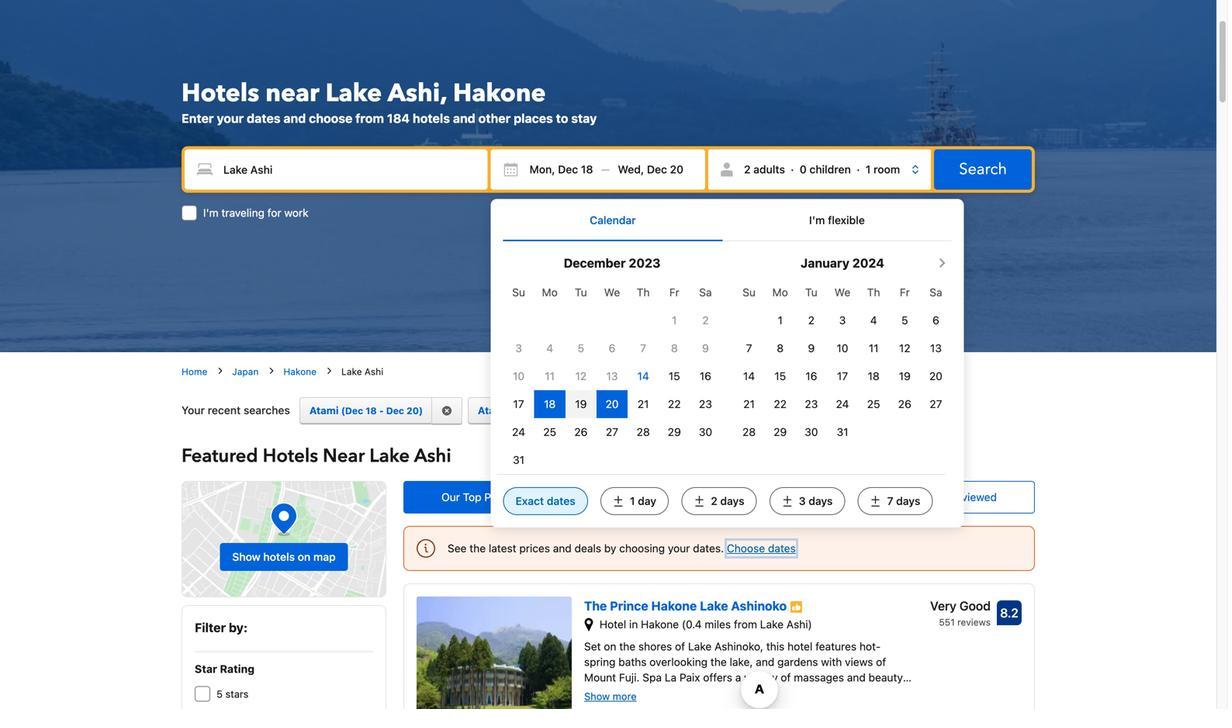 Task type: describe. For each thing, give the bounding box(es) containing it.
19 for 19 january 2024 checkbox
[[899, 370, 911, 383]]

dates.
[[693, 542, 724, 555]]

ashi,
[[388, 77, 447, 110]]

18 left the wed,
[[581, 163, 593, 176]]

filter by:
[[195, 620, 248, 635]]

show more
[[584, 691, 637, 702]]

hotel
[[788, 640, 813, 653]]

31 December 2023 checkbox
[[513, 454, 525, 466]]

11 for the '11' option
[[545, 370, 555, 383]]

near
[[266, 77, 319, 110]]

20 January 2024 checkbox
[[930, 370, 943, 383]]

choosing
[[619, 542, 665, 555]]

su for december 2023
[[512, 286, 525, 299]]

atami for first atami
 - remove this item from your recent searches icon from the right
[[478, 405, 507, 416]]

1 20) from the left
[[407, 406, 423, 416]]

rating
[[774, 491, 803, 504]]

1 horizontal spatial of
[[781, 671, 791, 684]]

13 January 2024 checkbox
[[930, 342, 942, 355]]

12 for 12 option
[[899, 342, 911, 355]]

3 days
[[799, 495, 833, 507]]

20 for 20 january 2024 checkbox
[[930, 370, 943, 383]]

search button
[[935, 149, 1032, 190]]

11 January 2024 checkbox
[[869, 342, 879, 355]]

and down near
[[284, 111, 306, 126]]

2 top from the left
[[928, 491, 946, 504]]

and left other
[[453, 111, 476, 126]]

ashi)
[[787, 618, 812, 631]]

svg image for wed,
[[618, 162, 634, 177]]

status containing see the latest prices and deals by choosing your dates.
[[404, 526, 1035, 571]]

5 for 5 checkbox
[[902, 314, 908, 327]]

and down views
[[847, 671, 866, 684]]

lake right near at the bottom left
[[370, 443, 410, 469]]

8 for 8 option on the top of the page
[[777, 342, 784, 355]]

see
[[448, 542, 467, 555]]

prince
[[610, 599, 649, 613]]

searches
[[244, 404, 290, 417]]

20) inside tokyo (dec 18 - dec 20)
[[744, 406, 761, 416]]

26 for the 26 option
[[575, 426, 588, 438]]

hotels inside 'show hotels on map' button
[[263, 551, 295, 563]]

2024
[[853, 256, 885, 270]]

4 for 4 january 2024 option
[[871, 314, 877, 327]]

tu for december 2023
[[575, 286, 587, 299]]

enter
[[182, 111, 214, 126]]

places
[[514, 111, 553, 126]]

our top picks
[[442, 491, 511, 504]]

13 December 2023 checkbox
[[607, 370, 618, 383]]

1 vertical spatial ashi
[[414, 443, 451, 469]]

5 stars
[[217, 689, 249, 700]]

recent
[[208, 404, 241, 417]]

miles
[[705, 618, 731, 631]]

2023
[[629, 256, 661, 270]]

home link
[[182, 365, 207, 379]]

beauty
[[869, 671, 903, 684]]

2 up 9 december 2023 checkbox
[[703, 314, 709, 327]]

a
[[736, 671, 741, 684]]

2 horizontal spatial 7
[[887, 495, 894, 507]]

star rating and price
[[750, 491, 852, 504]]

1 left room
[[866, 163, 871, 176]]

26 January 2024 checkbox
[[899, 398, 912, 410]]

december
[[564, 256, 626, 270]]

27 January 2024 checkbox
[[930, 398, 943, 410]]

more
[[613, 691, 637, 702]]

by:
[[229, 620, 248, 635]]

12 January 2024 checkbox
[[899, 342, 911, 355]]

2 atami (dec 18 - dec 20) from the left
[[478, 405, 592, 416]]

7 days
[[887, 495, 921, 507]]

2 vertical spatial 3
[[799, 495, 806, 507]]

mon, dec 18
[[530, 163, 593, 176]]

18 right 17 option
[[534, 406, 545, 416]]

18 inside tokyo (dec 18 - dec 20)
[[703, 406, 714, 416]]

japan link
[[232, 365, 259, 379]]

latest
[[489, 542, 517, 555]]

7 December 2023 checkbox
[[640, 342, 647, 355]]

1 horizontal spatial from
[[734, 618, 757, 631]]

10 December 2023 checkbox
[[513, 370, 525, 383]]

1 up 8 option on the top of the page
[[778, 314, 783, 327]]

days for 3 days
[[809, 495, 833, 507]]

stay
[[571, 111, 597, 126]]

18 down the '11' option
[[544, 398, 556, 410]]

scored 8.2 element
[[997, 601, 1022, 626]]

ashinoko
[[731, 599, 787, 613]]

dec inside tokyo (dec 18 - dec 20)
[[724, 406, 742, 416]]

3 for 3 option on the right
[[839, 314, 846, 327]]

lowest
[[586, 491, 622, 504]]

hakone up (0.4
[[652, 599, 697, 613]]

1 atami
 - remove this item from your recent searches image from the left
[[442, 405, 452, 416]]

0 horizontal spatial ashi
[[365, 366, 384, 377]]

your
[[182, 404, 205, 417]]

2 23 from the left
[[805, 398, 818, 410]]

Type your destination search field
[[185, 149, 488, 190]]

0 horizontal spatial the
[[470, 542, 486, 555]]

8 for 8 december 2023 option
[[671, 342, 678, 355]]

18 down 'lake ashi'
[[366, 406, 377, 416]]

price
[[827, 491, 852, 504]]

22 for 22 option
[[774, 398, 787, 410]]

9 for 9 december 2023 checkbox
[[702, 342, 709, 355]]

on inside set on the shores of lake ashinoko, this hotel features hot- spring baths overlooking the lake, and gardens with views of mount fuji. spa la paix offers a variety of massages and beauty treatments.
[[604, 640, 617, 653]]

and up variety
[[756, 656, 775, 668]]

5 for 5 checkbox
[[578, 342, 584, 355]]

2 January 2024 checkbox
[[808, 314, 815, 327]]

17 January 2024 checkbox
[[837, 370, 848, 383]]

1 vertical spatial the
[[620, 640, 636, 653]]

16 December 2023 checkbox
[[700, 370, 712, 383]]

2 adults · 0 children · 1 room
[[744, 163, 900, 176]]

days for 2 days
[[721, 495, 745, 507]]

hotel
[[600, 618, 626, 631]]

15 December 2023 checkbox
[[669, 370, 680, 383]]

2 atami
 - remove this item from your recent searches image from the left
[[610, 405, 621, 416]]

14 for the 14 december 2023 checkbox at bottom right
[[638, 370, 649, 383]]

8 January 2024 checkbox
[[777, 342, 784, 355]]

25 for 25 checkbox
[[867, 398, 880, 410]]

show for show hotels on map
[[232, 551, 261, 563]]

184
[[387, 111, 410, 126]]

price
[[625, 491, 650, 504]]

17 for 17 january 2024 checkbox
[[837, 370, 848, 383]]

2 horizontal spatial of
[[876, 656, 886, 668]]

good
[[960, 599, 991, 613]]

23 December 2023 checkbox
[[699, 398, 712, 410]]

the prince hakone lake ashinoko, hotel near lake ashi, hakone image
[[417, 597, 572, 709]]

baths
[[619, 656, 647, 668]]

choose
[[727, 542, 765, 555]]

3 for 3 december 2023 option
[[516, 342, 522, 355]]

in
[[629, 618, 638, 631]]

tab list containing calendar
[[503, 199, 952, 241]]

2 left adults
[[744, 163, 751, 176]]

26 December 2023 checkbox
[[575, 426, 588, 438]]

24 for the "24 december 2023" option
[[512, 426, 525, 438]]

th for 2024
[[867, 286, 881, 299]]

28 for 28 checkbox
[[743, 426, 756, 438]]

show hotels on map link
[[182, 481, 386, 598]]

1 left the day
[[630, 495, 635, 507]]

9 December 2023 checkbox
[[702, 342, 709, 355]]

very
[[931, 599, 957, 613]]

17 for 17 option
[[513, 398, 524, 410]]

2 vertical spatial 5
[[217, 689, 223, 700]]

17 December 2023 checkbox
[[513, 398, 524, 410]]

lake up this
[[760, 618, 784, 631]]

22 January 2024 checkbox
[[774, 398, 787, 410]]

28 December 2023 checkbox
[[637, 426, 650, 438]]

tokyo (dec 18 - dec 20)
[[646, 405, 761, 416]]

picks
[[485, 491, 511, 504]]

from inside the "hotels near lake ashi, hakone enter your dates and choose from 184 hotels and other places to stay"
[[356, 111, 384, 126]]

10 January 2024 checkbox
[[837, 342, 849, 355]]

the
[[584, 599, 607, 613]]

reviewed
[[949, 491, 997, 504]]

20 December 2023 checkbox
[[606, 398, 619, 410]]

choose dates button
[[727, 541, 796, 556]]

29 January 2024 checkbox
[[774, 426, 787, 438]]

19 December 2023 checkbox
[[575, 398, 587, 410]]

first
[[653, 491, 675, 504]]

22 December 2023 checkbox
[[668, 398, 681, 410]]

26 for "26 january 2024" checkbox
[[899, 398, 912, 410]]

hotels inside the "hotels near lake ashi, hakone enter your dates and choose from 184 hotels and other places to stay"
[[182, 77, 259, 110]]

top reviewed
[[928, 491, 997, 504]]

i'm flexible
[[809, 214, 865, 227]]

30 January 2024 checkbox
[[805, 426, 818, 438]]

sa for december 2023
[[699, 286, 712, 299]]

features
[[816, 640, 857, 653]]

on inside button
[[298, 551, 311, 563]]

calendar
[[590, 214, 636, 227]]

star for star rating and price
[[750, 491, 771, 504]]

1 · from the left
[[791, 163, 794, 176]]

la
[[665, 671, 677, 684]]

31 January 2024 checkbox
[[837, 426, 849, 438]]

21 for the 21 january 2024 option
[[744, 398, 755, 410]]

2 up 9 checkbox
[[808, 314, 815, 327]]

tu for january 2024
[[806, 286, 818, 299]]

hotels inside the "hotels near lake ashi, hakone enter your dates and choose from 184 hotels and other places to stay"
[[413, 111, 450, 126]]

18 down 11 january 2024 option
[[868, 370, 880, 383]]

mo for january
[[773, 286, 788, 299]]

lake inside set on the shores of lake ashinoko, this hotel features hot- spring baths overlooking the lake, and gardens with views of mount fuji. spa la paix offers a variety of massages and beauty treatments.
[[688, 640, 712, 653]]

th for 2023
[[637, 286, 650, 299]]

hakone up shores
[[641, 618, 679, 631]]

work
[[284, 207, 309, 219]]

25 December 2023 checkbox
[[544, 426, 557, 438]]

19 January 2024 checkbox
[[899, 370, 911, 383]]

2 up "dates."
[[711, 495, 718, 507]]

551
[[939, 617, 955, 628]]

japan
[[232, 366, 259, 377]]

see the latest prices and deals by choosing your dates. choose dates
[[448, 542, 796, 555]]

massages
[[794, 671, 844, 684]]

i'm flexible button
[[723, 199, 952, 240]]

23 January 2024 checkbox
[[805, 398, 818, 410]]



Task type: locate. For each thing, give the bounding box(es) containing it.
0 horizontal spatial dates
[[247, 111, 281, 126]]

mon,
[[530, 163, 555, 176]]

6
[[933, 314, 940, 327], [609, 342, 616, 355]]

1 horizontal spatial su
[[743, 286, 756, 299]]

lake right hakone link
[[341, 366, 362, 377]]

- for tokyo
 - remove this item from your recent searches image
[[717, 406, 721, 416]]

we down december 2023
[[604, 286, 620, 299]]

4 January 2024 checkbox
[[871, 314, 877, 327]]

1 vertical spatial 31
[[513, 454, 525, 466]]

0 horizontal spatial 4
[[547, 342, 553, 355]]

16 down 9 checkbox
[[806, 370, 818, 383]]

1 January 2024 checkbox
[[778, 314, 783, 327]]

26 down 19 january 2024 checkbox
[[899, 398, 912, 410]]

fr up 5 checkbox
[[900, 286, 910, 299]]

0 horizontal spatial 22
[[668, 398, 681, 410]]

none search field containing search
[[182, 146, 1035, 528]]

0 vertical spatial the
[[470, 542, 486, 555]]

22 down the 15 option
[[774, 398, 787, 410]]

3 (dec from the left
[[679, 406, 701, 416]]

and
[[284, 111, 306, 126], [453, 111, 476, 126], [806, 491, 824, 504], [553, 542, 572, 555], [756, 656, 775, 668], [847, 671, 866, 684]]

12 December 2023 checkbox
[[575, 370, 587, 383]]

lake ashi link
[[341, 366, 384, 377]]

19 for 19 december 2023 option
[[575, 398, 587, 410]]

0 horizontal spatial (dec
[[341, 406, 363, 416]]

by
[[604, 542, 617, 555]]

star rating
[[195, 663, 255, 676]]

the up the 'offers'
[[711, 656, 727, 668]]

your left "dates."
[[668, 542, 690, 555]]

your inside the "hotels near lake ashi, hakone enter your dates and choose from 184 hotels and other places to stay"
[[217, 111, 244, 126]]

30 for the 30 january 2024 option
[[805, 426, 818, 438]]

hot-
[[860, 640, 881, 653]]

0 horizontal spatial show
[[232, 551, 261, 563]]

9 for 9 checkbox
[[808, 342, 815, 355]]

1 horizontal spatial 10
[[837, 342, 849, 355]]

2 8 from the left
[[777, 342, 784, 355]]

1 horizontal spatial top
[[928, 491, 946, 504]]

0 horizontal spatial atami
 - remove this item from your recent searches image
[[442, 405, 452, 416]]

3 days from the left
[[897, 495, 921, 507]]

23 up the 30 checkbox
[[699, 398, 712, 410]]

- for 1st atami
 - remove this item from your recent searches icon from left
[[379, 406, 384, 416]]

and left deals
[[553, 542, 572, 555]]

prices
[[519, 542, 550, 555]]

fr
[[670, 286, 680, 299], [900, 286, 910, 299]]

1 horizontal spatial 13
[[930, 342, 942, 355]]

on right set
[[604, 640, 617, 653]]

0 vertical spatial 10
[[837, 342, 849, 355]]

mo up 4 option
[[542, 286, 558, 299]]

1 horizontal spatial tu
[[806, 286, 818, 299]]

0 horizontal spatial 12
[[575, 370, 587, 383]]

svg image left mon,
[[503, 162, 519, 177]]

2 horizontal spatial 3
[[839, 314, 846, 327]]

28 down the 21 january 2024 option
[[743, 426, 756, 438]]

0 horizontal spatial 11
[[545, 370, 555, 383]]

0
[[800, 163, 807, 176]]

0 vertical spatial star
[[750, 491, 771, 504]]

9 up 16 december 2023 option
[[702, 342, 709, 355]]

january
[[801, 256, 850, 270]]

- inside tokyo (dec 18 - dec 20)
[[717, 406, 721, 416]]

0 horizontal spatial 13
[[607, 370, 618, 383]]

1 23 from the left
[[699, 398, 712, 410]]

hakone inside the "hotels near lake ashi, hakone enter your dates and choose from 184 hotels and other places to stay"
[[453, 77, 546, 110]]

1 january 2024 element from the left
[[503, 279, 721, 474]]

status
[[404, 526, 1035, 571]]

from left "184" in the top of the page
[[356, 111, 384, 126]]

1 horizontal spatial 29
[[774, 426, 787, 438]]

lake inside the "hotels near lake ashi, hakone enter your dates and choose from 184 hotels and other places to stay"
[[326, 77, 382, 110]]

1 horizontal spatial 12
[[899, 342, 911, 355]]

7 up 14 january 2024 option
[[746, 342, 752, 355]]

(dec for tokyo
 - remove this item from your recent searches image
[[679, 406, 701, 416]]

4 up the '11' option
[[547, 342, 553, 355]]

20)
[[407, 406, 423, 416], [575, 406, 592, 416], [744, 406, 761, 416]]

28 January 2024 checkbox
[[743, 426, 756, 438]]

i'm for i'm flexible
[[809, 214, 825, 227]]

dates right exact
[[547, 495, 576, 507]]

13 for 13 december 2023 "option"
[[607, 370, 618, 383]]

exact dates
[[516, 495, 576, 507]]

1 vertical spatial 26
[[575, 426, 588, 438]]

15 for the 15 option
[[775, 370, 786, 383]]

sa for january 2024
[[930, 286, 943, 299]]

1 21 from the left
[[638, 398, 649, 410]]

1 horizontal spatial the
[[620, 640, 636, 653]]

3 up 10 option
[[839, 314, 846, 327]]

days for 7 days
[[897, 495, 921, 507]]

1 vertical spatial 20
[[930, 370, 943, 383]]

2 15 from the left
[[775, 370, 786, 383]]

hotels up "enter" in the left of the page
[[182, 77, 259, 110]]

1 vertical spatial 11
[[545, 370, 555, 383]]

1 15 from the left
[[669, 370, 680, 383]]

children
[[810, 163, 851, 176]]

on left map
[[298, 551, 311, 563]]

27 December 2023 checkbox
[[606, 426, 619, 438]]

24
[[836, 398, 849, 410], [512, 426, 525, 438]]

1 top from the left
[[463, 491, 482, 504]]

1 svg image from the left
[[503, 162, 519, 177]]

9 up 16 checkbox
[[808, 342, 815, 355]]

1 horizontal spatial 15
[[775, 370, 786, 383]]

1 sa from the left
[[699, 286, 712, 299]]

2 - from the left
[[548, 406, 552, 416]]

1 9 from the left
[[702, 342, 709, 355]]

wed,
[[618, 163, 644, 176]]

25 down "18 december 2023" checkbox
[[544, 426, 557, 438]]

11 for 11 january 2024 option
[[869, 342, 879, 355]]

1 horizontal spatial sa
[[930, 286, 943, 299]]

i'm left "flexible"
[[809, 214, 825, 227]]

paix
[[680, 671, 700, 684]]

show for show more
[[584, 691, 610, 702]]

2 horizontal spatial 20)
[[744, 406, 761, 416]]

1 vertical spatial 13
[[607, 370, 618, 383]]

i'm inside button
[[809, 214, 825, 227]]

of
[[675, 640, 685, 653], [876, 656, 886, 668], [781, 671, 791, 684]]

22 for '22' option
[[668, 398, 681, 410]]

3 20) from the left
[[744, 406, 761, 416]]

2 svg image from the left
[[618, 162, 634, 177]]

6 December 2023 checkbox
[[609, 342, 616, 355]]

calendar button
[[503, 199, 723, 240]]

i'm left traveling
[[203, 207, 219, 219]]

16 January 2024 checkbox
[[806, 370, 818, 383]]

21 up the '28 december 2023' checkbox
[[638, 398, 649, 410]]

2 january 2024 element from the left
[[734, 279, 952, 446]]

1 vertical spatial hotels
[[263, 551, 295, 563]]

dates inside "status"
[[768, 542, 796, 555]]

1 vertical spatial 24
[[512, 426, 525, 438]]

1 vertical spatial 5
[[578, 342, 584, 355]]

january 2024 element
[[503, 279, 721, 474], [734, 279, 952, 446]]

of up overlooking on the right bottom of page
[[675, 640, 685, 653]]

show up "by:"
[[232, 551, 261, 563]]

31 down the "24 december 2023" option
[[513, 454, 525, 466]]

map
[[313, 551, 336, 563]]

0 horizontal spatial star
[[195, 663, 217, 676]]

dec
[[558, 163, 578, 176], [647, 163, 667, 176], [386, 406, 404, 416], [555, 406, 573, 416], [724, 406, 742, 416]]

30 December 2023 checkbox
[[699, 426, 713, 438]]

1 atami (dec 18 - dec 20) from the left
[[310, 405, 423, 416]]

1 horizontal spatial 9
[[808, 342, 815, 355]]

featured
[[182, 443, 258, 469]]

atami down hakone link
[[310, 405, 339, 416]]

28 down the tokyo
[[637, 426, 650, 438]]

(dec
[[341, 406, 363, 416], [510, 406, 532, 416], [679, 406, 701, 416]]

(0.4
[[682, 618, 702, 631]]

2 December 2023 checkbox
[[703, 314, 709, 327]]

show hotels on map
[[232, 551, 336, 563]]

(dec down lake ashi link
[[341, 406, 363, 416]]

0 vertical spatial 26
[[899, 398, 912, 410]]

0 vertical spatial 6
[[933, 314, 940, 327]]

6 up 13 checkbox at the right of the page
[[933, 314, 940, 327]]

very good 551 reviews
[[931, 599, 991, 628]]

1 horizontal spatial th
[[867, 286, 881, 299]]

2 tu from the left
[[806, 286, 818, 299]]

i'm traveling for work
[[203, 207, 309, 219]]

1 29 from the left
[[668, 426, 681, 438]]

1 mo from the left
[[542, 286, 558, 299]]

january 2024
[[801, 256, 885, 270]]

show hotels on map button
[[220, 543, 348, 571]]

1 horizontal spatial 30
[[805, 426, 818, 438]]

1 horizontal spatial 26
[[899, 398, 912, 410]]

1 - from the left
[[379, 406, 384, 416]]

show inside button
[[584, 691, 610, 702]]

4 December 2023 checkbox
[[547, 342, 553, 355]]

1 16 from the left
[[700, 370, 712, 383]]

ashinoko,
[[715, 640, 764, 653]]

28 for the '28 december 2023' checkbox
[[637, 426, 650, 438]]

13 for 13 checkbox at the right of the page
[[930, 342, 942, 355]]

offers
[[703, 671, 733, 684]]

3 up 10 december 2023 checkbox
[[516, 342, 522, 355]]

su for january 2024
[[743, 286, 756, 299]]

6 January 2024 checkbox
[[933, 314, 940, 327]]

hakone up "searches"
[[284, 366, 317, 377]]

atami (dec 18 - dec 20) up the '25' option
[[478, 405, 592, 416]]

0 horizontal spatial tu
[[575, 286, 587, 299]]

gardens
[[778, 656, 818, 668]]

mount
[[584, 671, 616, 684]]

mo for december
[[542, 286, 558, 299]]

hakone up other
[[453, 77, 546, 110]]

19 up "26 january 2024" checkbox
[[899, 370, 911, 383]]

1 up 8 december 2023 option
[[672, 314, 677, 327]]

24 up the 31 option
[[836, 398, 849, 410]]

3 - from the left
[[717, 406, 721, 416]]

(dec for 1st atami
 - remove this item from your recent searches icon from left
[[341, 406, 363, 416]]

lake up choose
[[326, 77, 382, 110]]

0 vertical spatial hotels
[[182, 77, 259, 110]]

1 days from the left
[[721, 495, 745, 507]]

· right children
[[857, 163, 860, 176]]

16
[[700, 370, 712, 383], [806, 370, 818, 383]]

tu down december
[[575, 286, 587, 299]]

atami
 - remove this item from your recent searches image
[[442, 405, 452, 416], [610, 405, 621, 416]]

31 for the 31 option
[[837, 426, 849, 438]]

variety
[[744, 671, 778, 684]]

21 December 2023 checkbox
[[638, 398, 649, 410]]

ashi right hakone link
[[365, 366, 384, 377]]

30 down 23 checkbox
[[805, 426, 818, 438]]

adults
[[754, 163, 785, 176]]

1 horizontal spatial 16
[[806, 370, 818, 383]]

14 January 2024 checkbox
[[743, 370, 755, 383]]

None search field
[[182, 146, 1035, 528]]

2 30 from the left
[[805, 426, 818, 438]]

atami
 - remove this item from your recent searches image left 17 option
[[442, 405, 452, 416]]

1 atami from the left
[[310, 405, 339, 416]]

search
[[959, 159, 1007, 180]]

1 horizontal spatial 14
[[743, 370, 755, 383]]

1 horizontal spatial mo
[[773, 286, 788, 299]]

we
[[604, 286, 620, 299], [835, 286, 851, 299]]

your right "enter" in the left of the page
[[217, 111, 244, 126]]

show more button
[[584, 690, 637, 703]]

flexible
[[828, 214, 865, 227]]

7 for 7 december 2023 option
[[640, 342, 647, 355]]

traveling
[[222, 207, 265, 219]]

star for star rating
[[195, 663, 217, 676]]

lake ashi
[[341, 366, 384, 377]]

2 sa from the left
[[930, 286, 943, 299]]

dates
[[247, 111, 281, 126], [547, 495, 576, 507], [768, 542, 796, 555]]

other
[[479, 111, 511, 126]]

hakone
[[453, 77, 546, 110], [284, 366, 317, 377], [652, 599, 697, 613], [641, 618, 679, 631]]

0 horizontal spatial ·
[[791, 163, 794, 176]]

fr up 1 checkbox
[[670, 286, 680, 299]]

10 for 10 option
[[837, 342, 849, 355]]

with
[[821, 656, 842, 668]]

2 su from the left
[[743, 286, 756, 299]]

- right 23 checkbox
[[717, 406, 721, 416]]

5 January 2024 checkbox
[[902, 314, 908, 327]]

0 horizontal spatial svg image
[[503, 162, 519, 177]]

january 2024 element for january
[[734, 279, 952, 446]]

0 horizontal spatial 7
[[640, 342, 647, 355]]

15 for 15 december 2023 checkbox
[[669, 370, 680, 383]]

27 for 27 january 2024 checkbox
[[930, 398, 943, 410]]

0 horizontal spatial hotels
[[263, 551, 295, 563]]

6 for 6 january 2024 option in the top of the page
[[933, 314, 940, 327]]

lowest price first
[[586, 491, 675, 504]]

top right 7 days
[[928, 491, 946, 504]]

deals
[[575, 542, 601, 555]]

13 down 6 january 2024 option in the top of the page
[[930, 342, 942, 355]]

we for january
[[835, 286, 851, 299]]

2 atami from the left
[[478, 405, 507, 416]]

25 down 18 option at the right bottom of the page
[[867, 398, 880, 410]]

25 January 2024 checkbox
[[867, 398, 880, 410]]

0 vertical spatial 20
[[670, 163, 684, 176]]

1 vertical spatial 27
[[606, 426, 619, 438]]

dates inside the "hotels near lake ashi, hakone enter your dates and choose from 184 hotels and other places to stay"
[[247, 111, 281, 126]]

sa
[[699, 286, 712, 299], [930, 286, 943, 299]]

our
[[442, 491, 460, 504]]

sa up 2 checkbox
[[699, 286, 712, 299]]

0 horizontal spatial 5
[[217, 689, 223, 700]]

- down lake ashi link
[[379, 406, 384, 416]]

fuji.
[[619, 671, 640, 684]]

hakone link
[[284, 365, 317, 379]]

0 horizontal spatial 29
[[668, 426, 681, 438]]

1 day
[[630, 495, 657, 507]]

tokyo
 - remove this item from your recent searches image
[[779, 405, 790, 416]]

1 14 from the left
[[638, 370, 649, 383]]

tab list
[[503, 199, 952, 241]]

0 horizontal spatial 8
[[671, 342, 678, 355]]

0 horizontal spatial 20)
[[407, 406, 423, 416]]

1 horizontal spatial 20
[[670, 163, 684, 176]]

2 21 from the left
[[744, 398, 755, 410]]

2 · from the left
[[857, 163, 860, 176]]

7 January 2024 checkbox
[[746, 342, 752, 355]]

2 vertical spatial the
[[711, 656, 727, 668]]

your
[[217, 111, 244, 126], [668, 542, 690, 555]]

5 December 2023 checkbox
[[578, 342, 584, 355]]

1 horizontal spatial star
[[750, 491, 771, 504]]

of down gardens
[[781, 671, 791, 684]]

dates down near
[[247, 111, 281, 126]]

29 for '29' option
[[668, 426, 681, 438]]

30 for the 30 checkbox
[[699, 426, 713, 438]]

10 for 10 december 2023 checkbox
[[513, 370, 525, 383]]

18 December 2023 checkbox
[[544, 398, 556, 410]]

hotels down ashi,
[[413, 111, 450, 126]]

0 vertical spatial on
[[298, 551, 311, 563]]

2 mo from the left
[[773, 286, 788, 299]]

1 vertical spatial hotels
[[263, 443, 318, 469]]

0 horizontal spatial 15
[[669, 370, 680, 383]]

1 horizontal spatial days
[[809, 495, 833, 507]]

0 horizontal spatial hotels
[[182, 77, 259, 110]]

0 vertical spatial 3
[[839, 314, 846, 327]]

1 fr from the left
[[670, 286, 680, 299]]

5 up 12 option
[[902, 314, 908, 327]]

7 for '7 january 2024' checkbox
[[746, 342, 752, 355]]

svg image
[[503, 162, 519, 177], [618, 162, 634, 177]]

1 su from the left
[[512, 286, 525, 299]]

we for december
[[604, 286, 620, 299]]

show down mount
[[584, 691, 610, 702]]

2 28 from the left
[[743, 426, 756, 438]]

0 horizontal spatial atami (dec 18 - dec 20)
[[310, 405, 423, 416]]

1 horizontal spatial 6
[[933, 314, 940, 327]]

room
[[874, 163, 900, 176]]

16 down 9 december 2023 checkbox
[[700, 370, 712, 383]]

2 (dec from the left
[[510, 406, 532, 416]]

treatments.
[[584, 687, 642, 699]]

exact
[[516, 495, 544, 507]]

6 for 6 december 2023 'option' at the top of the page
[[609, 342, 616, 355]]

0 horizontal spatial of
[[675, 640, 685, 653]]

2 20) from the left
[[575, 406, 592, 416]]

1 horizontal spatial 20)
[[575, 406, 592, 416]]

21 for 21 option
[[638, 398, 649, 410]]

25 for the '25' option
[[544, 426, 557, 438]]

(dec up '29' option
[[679, 406, 701, 416]]

tokyo
[[646, 405, 676, 416]]

svg image for mon,
[[503, 162, 519, 177]]

we up 3 option on the right
[[835, 286, 851, 299]]

set
[[584, 640, 601, 653]]

20 for 20 december 2023 checkbox
[[606, 398, 619, 410]]

i'm for i'm traveling for work
[[203, 207, 219, 219]]

8 December 2023 checkbox
[[671, 342, 678, 355]]

fr for december 2023
[[670, 286, 680, 299]]

27 for 27 december 2023 option
[[606, 426, 619, 438]]

1 horizontal spatial hotels
[[263, 443, 318, 469]]

show inside button
[[232, 551, 261, 563]]

1 horizontal spatial -
[[548, 406, 552, 416]]

23 up the 30 january 2024 option
[[805, 398, 818, 410]]

31 for 31 december 2023 option on the bottom left
[[513, 454, 525, 466]]

days right rating
[[809, 495, 833, 507]]

lake,
[[730, 656, 753, 668]]

1 horizontal spatial 25
[[867, 398, 880, 410]]

and inside "status"
[[553, 542, 572, 555]]

reviews
[[958, 617, 991, 628]]

2 th from the left
[[867, 286, 881, 299]]

21
[[638, 398, 649, 410], [744, 398, 755, 410]]

spa
[[643, 671, 662, 684]]

on
[[298, 551, 311, 563], [604, 640, 617, 653]]

sa up 6 january 2024 option in the top of the page
[[930, 286, 943, 299]]

0 horizontal spatial 24
[[512, 426, 525, 438]]

1 tu from the left
[[575, 286, 587, 299]]

1 28 from the left
[[637, 426, 650, 438]]

2 29 from the left
[[774, 426, 787, 438]]

0 horizontal spatial 14
[[638, 370, 649, 383]]

(dec up the "24 december 2023" option
[[510, 406, 532, 416]]

1 we from the left
[[604, 286, 620, 299]]

21 January 2024 checkbox
[[744, 398, 755, 410]]

- for first atami
 - remove this item from your recent searches icon from the right
[[548, 406, 552, 416]]

25
[[867, 398, 880, 410], [544, 426, 557, 438]]

your inside "status"
[[668, 542, 690, 555]]

0 vertical spatial 17
[[837, 370, 848, 383]]

1 vertical spatial on
[[604, 640, 617, 653]]

3 January 2024 checkbox
[[839, 314, 846, 327]]

2 horizontal spatial days
[[897, 495, 921, 507]]

29 December 2023 checkbox
[[668, 426, 681, 438]]

0 vertical spatial 13
[[930, 342, 942, 355]]

20 right the wed,
[[670, 163, 684, 176]]

near
[[323, 443, 365, 469]]

days
[[721, 495, 745, 507], [809, 495, 833, 507], [897, 495, 921, 507]]

atami left 17 option
[[478, 405, 507, 416]]

18 January 2024 checkbox
[[868, 370, 880, 383]]

24 January 2024 checkbox
[[836, 398, 849, 410]]

(dec inside tokyo (dec 18 - dec 20)
[[679, 406, 701, 416]]

2 9 from the left
[[808, 342, 815, 355]]

1
[[866, 163, 871, 176], [672, 314, 677, 327], [778, 314, 783, 327], [630, 495, 635, 507]]

and left price
[[806, 491, 824, 504]]

12 for 12 checkbox
[[575, 370, 587, 383]]

2 days from the left
[[809, 495, 833, 507]]

(dec for first atami
 - remove this item from your recent searches icon from the right
[[510, 406, 532, 416]]

days up the choose
[[721, 495, 745, 507]]

0 horizontal spatial 28
[[637, 426, 650, 438]]

from down ashinoko
[[734, 618, 757, 631]]

hotels
[[182, 77, 259, 110], [263, 443, 318, 469]]

2 22 from the left
[[774, 398, 787, 410]]

1 (dec from the left
[[341, 406, 363, 416]]

-
[[379, 406, 384, 416], [548, 406, 552, 416], [717, 406, 721, 416]]

fr for january 2024
[[900, 286, 910, 299]]

top right 'our'
[[463, 491, 482, 504]]

this
[[767, 640, 785, 653]]

1 vertical spatial dates
[[547, 495, 576, 507]]

atami for 1st atami
 - remove this item from your recent searches icon from left
[[310, 405, 339, 416]]

0 horizontal spatial 27
[[606, 426, 619, 438]]

6 up 13 december 2023 "option"
[[609, 342, 616, 355]]

1 horizontal spatial 23
[[805, 398, 818, 410]]

ashi up 'our'
[[414, 443, 451, 469]]

27 down 20 december 2023 checkbox
[[606, 426, 619, 438]]

8
[[671, 342, 678, 355], [777, 342, 784, 355]]

th down the 2023
[[637, 286, 650, 299]]

1 22 from the left
[[668, 398, 681, 410]]

1 horizontal spatial 28
[[743, 426, 756, 438]]

1 8 from the left
[[671, 342, 678, 355]]

16 for 16 december 2023 option
[[700, 370, 712, 383]]

to
[[556, 111, 568, 126]]

19 up the 26 option
[[575, 398, 587, 410]]

lake down hotel in hakone (0.4 miles from lake ashi)
[[688, 640, 712, 653]]

lake up miles
[[700, 599, 728, 613]]

14 December 2023 checkbox
[[638, 370, 649, 383]]

2 14 from the left
[[743, 370, 755, 383]]

0 horizontal spatial your
[[217, 111, 244, 126]]

su up '7 january 2024' checkbox
[[743, 286, 756, 299]]

atami
 - remove this item from your recent searches image up 27 december 2023 option
[[610, 405, 621, 416]]

january 2024 element for december
[[503, 279, 721, 474]]

14 for 14 january 2024 option
[[743, 370, 755, 383]]

24 December 2023 checkbox
[[512, 426, 525, 438]]

15
[[669, 370, 680, 383], [775, 370, 786, 383]]

2 horizontal spatial -
[[717, 406, 721, 416]]

1 horizontal spatial we
[[835, 286, 851, 299]]

16 for 16 checkbox
[[806, 370, 818, 383]]

1 vertical spatial 25
[[544, 426, 557, 438]]

1 horizontal spatial fr
[[900, 286, 910, 299]]

8.2
[[1000, 606, 1019, 620]]

11 December 2023 checkbox
[[545, 370, 555, 383]]

2 we from the left
[[835, 286, 851, 299]]

the up baths
[[620, 640, 636, 653]]

1 vertical spatial 19
[[575, 398, 587, 410]]

0 horizontal spatial i'm
[[203, 207, 219, 219]]

0 vertical spatial ashi
[[365, 366, 384, 377]]

stars
[[225, 689, 249, 700]]

5 up 12 checkbox
[[578, 342, 584, 355]]

15 January 2024 checkbox
[[775, 370, 786, 383]]

0 horizontal spatial mo
[[542, 286, 558, 299]]

24 for 24 option
[[836, 398, 849, 410]]

0 horizontal spatial on
[[298, 551, 311, 563]]

1 vertical spatial 6
[[609, 342, 616, 355]]

18 up the 30 checkbox
[[703, 406, 714, 416]]

29 for 29 january 2024 option
[[774, 426, 787, 438]]

1 horizontal spatial atami
[[478, 405, 507, 416]]

1 vertical spatial from
[[734, 618, 757, 631]]

0 vertical spatial 5
[[902, 314, 908, 327]]

2 days
[[711, 495, 745, 507]]

0 horizontal spatial fr
[[670, 286, 680, 299]]

atami (dec 18 - dec 20) down lake ashi link
[[310, 405, 423, 416]]

atami
[[310, 405, 339, 416], [478, 405, 507, 416]]

atami (dec 18 - dec 20)
[[310, 405, 423, 416], [478, 405, 592, 416]]

day
[[638, 495, 657, 507]]

0 vertical spatial your
[[217, 111, 244, 126]]

9 January 2024 checkbox
[[808, 342, 815, 355]]

1 30 from the left
[[699, 426, 713, 438]]

21 down 14 january 2024 option
[[744, 398, 755, 410]]

1 th from the left
[[637, 286, 650, 299]]

2 16 from the left
[[806, 370, 818, 383]]

4 for 4 option
[[547, 342, 553, 355]]

27 down 20 january 2024 checkbox
[[930, 398, 943, 410]]

28
[[637, 426, 650, 438], [743, 426, 756, 438]]

2 fr from the left
[[900, 286, 910, 299]]

3 December 2023 checkbox
[[516, 342, 522, 355]]

1 December 2023 checkbox
[[672, 314, 677, 327]]



Task type: vqa. For each thing, say whether or not it's contained in the screenshot.


